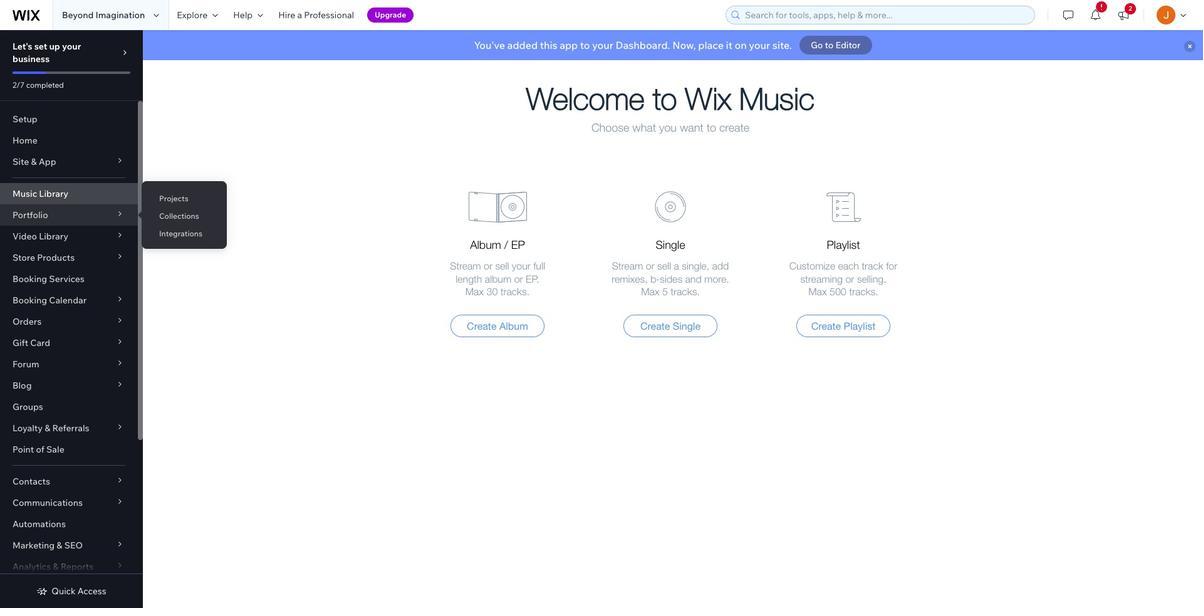 Task type: vqa. For each thing, say whether or not it's contained in the screenshot.
bottom live,
no



Task type: locate. For each thing, give the bounding box(es) containing it.
a inside stream or sell a single, add remixes, b-sides and more. max 5 tracks.
[[674, 261, 680, 271]]

library up portfolio popup button
[[39, 188, 68, 199]]

point of sale
[[13, 444, 64, 455]]

0 horizontal spatial tracks.
[[501, 287, 530, 297]]

your
[[593, 39, 614, 51], [749, 39, 771, 51], [62, 41, 81, 52], [512, 261, 531, 271]]

3 tracks. from the left
[[850, 287, 879, 297]]

welcome to wix music choose what you want to create
[[527, 85, 815, 134]]

marketing & seo
[[13, 540, 83, 551]]

sell up sides
[[658, 261, 672, 271]]

site.
[[773, 39, 793, 51]]

create for single
[[641, 320, 671, 332]]

single down and
[[673, 320, 701, 332]]

tracks. inside the customize each track for streaming or selling. max 500 tracks.
[[850, 287, 879, 297]]

music up create
[[740, 85, 815, 116]]

booking services
[[13, 273, 85, 285]]

sell
[[496, 261, 509, 271], [658, 261, 672, 271]]

tracks.
[[501, 287, 530, 297], [671, 287, 700, 297], [850, 287, 879, 297]]

& left the reports
[[53, 561, 59, 572]]

tracks. down and
[[671, 287, 700, 297]]

a
[[297, 9, 302, 21], [674, 261, 680, 271]]

0 horizontal spatial stream
[[450, 261, 481, 271]]

video
[[13, 231, 37, 242]]

or inside the customize each track for streaming or selling. max 500 tracks.
[[846, 274, 855, 284]]

0 vertical spatial a
[[297, 9, 302, 21]]

0 horizontal spatial a
[[297, 9, 302, 21]]

max down length
[[466, 287, 484, 297]]

music inside sidebar element
[[13, 188, 37, 199]]

album down "album"
[[500, 320, 529, 332]]

3 create from the left
[[812, 320, 842, 332]]

1 create from the left
[[467, 320, 497, 332]]

1 vertical spatial album
[[500, 320, 529, 332]]

a up sides
[[674, 261, 680, 271]]

hire
[[279, 9, 295, 21]]

stream
[[450, 261, 481, 271], [612, 261, 644, 271]]

1 horizontal spatial create
[[641, 320, 671, 332]]

ep.
[[526, 274, 540, 284]]

create inside button
[[467, 320, 497, 332]]

0 horizontal spatial music
[[13, 188, 37, 199]]

album inside button
[[500, 320, 529, 332]]

this
[[540, 39, 558, 51]]

2 sell from the left
[[658, 261, 672, 271]]

2 booking from the top
[[13, 295, 47, 306]]

album / ep
[[470, 239, 525, 251]]

setup
[[13, 113, 37, 125]]

& right loyalty
[[45, 423, 50, 434]]

playlist inside create playlist button
[[844, 320, 876, 332]]

1 horizontal spatial max
[[642, 287, 660, 297]]

quick
[[52, 586, 76, 597]]

your right app at the top of page
[[593, 39, 614, 51]]

referrals
[[52, 423, 89, 434]]

analytics & reports button
[[0, 556, 138, 578]]

your right on
[[749, 39, 771, 51]]

0 vertical spatial music
[[740, 85, 815, 116]]

stream inside "stream or sell your full length album or ep. max 30 tracks."
[[450, 261, 481, 271]]

tracks. down selling.
[[850, 287, 879, 297]]

booking services link
[[0, 268, 138, 290]]

contacts button
[[0, 471, 138, 492]]

portfolio button
[[0, 204, 138, 226]]

1 vertical spatial library
[[39, 231, 68, 242]]

1 stream from the left
[[450, 261, 481, 271]]

stream for album / ep
[[450, 261, 481, 271]]

your right up
[[62, 41, 81, 52]]

&
[[31, 156, 37, 167], [45, 423, 50, 434], [57, 540, 62, 551], [53, 561, 59, 572]]

music
[[740, 85, 815, 116], [13, 188, 37, 199]]

projects link
[[142, 188, 227, 209]]

you've added this app to your dashboard. now, place it on your site. alert
[[143, 30, 1204, 60]]

a right hire
[[297, 9, 302, 21]]

& right site on the left of the page
[[31, 156, 37, 167]]

gift card
[[13, 337, 50, 349]]

create down 5
[[641, 320, 671, 332]]

2 library from the top
[[39, 231, 68, 242]]

streaming
[[801, 274, 843, 284]]

1 horizontal spatial tracks.
[[671, 287, 700, 297]]

blog button
[[0, 375, 138, 396]]

point
[[13, 444, 34, 455]]

to right app at the top of page
[[581, 39, 590, 51]]

2 horizontal spatial tracks.
[[850, 287, 879, 297]]

library for music library
[[39, 188, 68, 199]]

selling.
[[858, 274, 887, 284]]

hire a professional link
[[271, 0, 362, 30]]

2 create from the left
[[641, 320, 671, 332]]

create down 30
[[467, 320, 497, 332]]

0 horizontal spatial create
[[467, 320, 497, 332]]

1 sell from the left
[[496, 261, 509, 271]]

album left /
[[470, 239, 502, 251]]

max inside stream or sell a single, add remixes, b-sides and more. max 5 tracks.
[[642, 287, 660, 297]]

playlist up the each
[[827, 239, 861, 251]]

1 tracks. from the left
[[501, 287, 530, 297]]

site & app
[[13, 156, 56, 167]]

& for site
[[31, 156, 37, 167]]

up
[[49, 41, 60, 52]]

1 vertical spatial single
[[673, 320, 701, 332]]

blog
[[13, 380, 32, 391]]

& inside dropdown button
[[53, 561, 59, 572]]

stream up length
[[450, 261, 481, 271]]

to inside button
[[826, 40, 834, 51]]

2 stream from the left
[[612, 261, 644, 271]]

sell inside "stream or sell your full length album or ep. max 30 tracks."
[[496, 261, 509, 271]]

& inside popup button
[[57, 540, 62, 551]]

album
[[485, 274, 512, 284]]

or up "b-"
[[646, 261, 655, 271]]

video library
[[13, 231, 68, 242]]

1 max from the left
[[466, 287, 484, 297]]

booking for booking calendar
[[13, 295, 47, 306]]

sides
[[660, 274, 683, 284]]

store products
[[13, 252, 75, 263]]

2 button
[[1110, 0, 1138, 30]]

music library
[[13, 188, 68, 199]]

0 vertical spatial booking
[[13, 273, 47, 285]]

1 vertical spatial a
[[674, 261, 680, 271]]

2 horizontal spatial max
[[809, 287, 827, 297]]

0 vertical spatial library
[[39, 188, 68, 199]]

go to editor
[[811, 40, 861, 51]]

orders button
[[0, 311, 138, 332]]

to right go at right
[[826, 40, 834, 51]]

loyalty & referrals
[[13, 423, 89, 434]]

site
[[13, 156, 29, 167]]

create playlist
[[812, 320, 876, 332]]

2 tracks. from the left
[[671, 287, 700, 297]]

library inside dropdown button
[[39, 231, 68, 242]]

1 horizontal spatial sell
[[658, 261, 672, 271]]

1 horizontal spatial music
[[740, 85, 815, 116]]

create down 500
[[812, 320, 842, 332]]

music up the portfolio
[[13, 188, 37, 199]]

your inside "stream or sell your full length album or ep. max 30 tracks."
[[512, 261, 531, 271]]

3 max from the left
[[809, 287, 827, 297]]

beyond imagination
[[62, 9, 145, 21]]

max down "b-"
[[642, 287, 660, 297]]

each
[[839, 261, 860, 271]]

1 horizontal spatial a
[[674, 261, 680, 271]]

to
[[581, 39, 590, 51], [826, 40, 834, 51], [653, 85, 677, 116], [707, 122, 717, 134]]

max inside the customize each track for streaming or selling. max 500 tracks.
[[809, 287, 827, 297]]

point of sale link
[[0, 439, 138, 460]]

setup link
[[0, 108, 138, 130]]

customize each track for streaming or selling. max 500 tracks.
[[790, 261, 898, 297]]

library up products
[[39, 231, 68, 242]]

1 vertical spatial booking
[[13, 295, 47, 306]]

or
[[484, 261, 493, 271], [646, 261, 655, 271], [515, 274, 523, 284], [846, 274, 855, 284]]

& for marketing
[[57, 540, 62, 551]]

stream up remixes,
[[612, 261, 644, 271]]

loyalty
[[13, 423, 43, 434]]

hire a professional
[[279, 9, 354, 21]]

for
[[887, 261, 898, 271]]

your up the ep.
[[512, 261, 531, 271]]

what
[[633, 122, 656, 134]]

& left seo at the bottom of page
[[57, 540, 62, 551]]

groups
[[13, 401, 43, 413]]

& inside dropdown button
[[31, 156, 37, 167]]

single
[[656, 239, 686, 251], [673, 320, 701, 332]]

1 vertical spatial music
[[13, 188, 37, 199]]

contacts
[[13, 476, 50, 487]]

0 horizontal spatial sell
[[496, 261, 509, 271]]

or down the each
[[846, 274, 855, 284]]

you've added this app to your dashboard. now, place it on your site.
[[474, 39, 793, 51]]

playlist down 500
[[844, 320, 876, 332]]

place
[[699, 39, 724, 51]]

create for album / ep
[[467, 320, 497, 332]]

2/7
[[13, 80, 24, 90]]

0 horizontal spatial max
[[466, 287, 484, 297]]

booking down store
[[13, 273, 47, 285]]

max down "streaming" in the right top of the page
[[809, 287, 827, 297]]

& inside popup button
[[45, 423, 50, 434]]

stream inside stream or sell a single, add remixes, b-sides and more. max 5 tracks.
[[612, 261, 644, 271]]

2 horizontal spatial create
[[812, 320, 842, 332]]

1 horizontal spatial stream
[[612, 261, 644, 271]]

5
[[663, 287, 668, 297]]

2 max from the left
[[642, 287, 660, 297]]

playlist
[[827, 239, 861, 251], [844, 320, 876, 332]]

1 vertical spatial playlist
[[844, 320, 876, 332]]

1 booking from the top
[[13, 273, 47, 285]]

booking inside "dropdown button"
[[13, 295, 47, 306]]

sell inside stream or sell a single, add remixes, b-sides and more. max 5 tracks.
[[658, 261, 672, 271]]

sell up "album"
[[496, 261, 509, 271]]

create album
[[467, 320, 529, 332]]

library for video library
[[39, 231, 68, 242]]

& for analytics
[[53, 561, 59, 572]]

tracks. down "album"
[[501, 287, 530, 297]]

booking up orders
[[13, 295, 47, 306]]

card
[[30, 337, 50, 349]]

/
[[505, 239, 508, 251]]

create playlist button
[[797, 315, 891, 337]]

single up single,
[[656, 239, 686, 251]]

1 library from the top
[[39, 188, 68, 199]]



Task type: describe. For each thing, give the bounding box(es) containing it.
0 vertical spatial album
[[470, 239, 502, 251]]

app
[[560, 39, 578, 51]]

collections
[[159, 211, 199, 221]]

imagination
[[96, 9, 145, 21]]

want
[[680, 122, 704, 134]]

orders
[[13, 316, 42, 327]]

30
[[487, 287, 498, 297]]

communications button
[[0, 492, 138, 514]]

products
[[37, 252, 75, 263]]

store
[[13, 252, 35, 263]]

stream for single
[[612, 261, 644, 271]]

create
[[720, 122, 750, 134]]

editor
[[836, 40, 861, 51]]

tracks. inside stream or sell a single, add remixes, b-sides and more. max 5 tracks.
[[671, 287, 700, 297]]

quick access
[[52, 586, 106, 597]]

added
[[508, 39, 538, 51]]

let's set up your business
[[13, 41, 81, 65]]

2
[[1129, 4, 1133, 13]]

& for loyalty
[[45, 423, 50, 434]]

now,
[[673, 39, 696, 51]]

create single button
[[624, 315, 718, 337]]

wix
[[686, 85, 732, 116]]

or up "album"
[[484, 261, 493, 271]]

0 vertical spatial playlist
[[827, 239, 861, 251]]

app
[[39, 156, 56, 167]]

help button
[[226, 0, 271, 30]]

create album button
[[451, 315, 545, 337]]

your inside let's set up your business
[[62, 41, 81, 52]]

calendar
[[49, 295, 87, 306]]

business
[[13, 53, 50, 65]]

track
[[862, 261, 884, 271]]

integrations link
[[142, 223, 227, 245]]

forum
[[13, 359, 39, 370]]

access
[[78, 586, 106, 597]]

analytics & reports
[[13, 561, 94, 572]]

sale
[[46, 444, 64, 455]]

portfolio
[[13, 209, 48, 221]]

upgrade
[[375, 10, 406, 19]]

booking for booking services
[[13, 273, 47, 285]]

ep
[[512, 239, 525, 251]]

more.
[[705, 274, 730, 284]]

integrations
[[159, 229, 203, 238]]

you've
[[474, 39, 505, 51]]

Search for tools, apps, help & more... field
[[742, 6, 1031, 24]]

quick access button
[[37, 586, 106, 597]]

add
[[713, 261, 729, 271]]

music library link
[[0, 183, 138, 204]]

help
[[233, 9, 253, 21]]

gift card button
[[0, 332, 138, 354]]

length
[[456, 274, 482, 284]]

automations link
[[0, 514, 138, 535]]

choose
[[592, 122, 630, 134]]

of
[[36, 444, 44, 455]]

or left the ep.
[[515, 274, 523, 284]]

max inside "stream or sell your full length album or ep. max 30 tracks."
[[466, 287, 484, 297]]

beyond
[[62, 9, 94, 21]]

it
[[726, 39, 733, 51]]

music inside welcome to wix music choose what you want to create
[[740, 85, 815, 116]]

seo
[[64, 540, 83, 551]]

sell for album / ep
[[496, 261, 509, 271]]

create for playlist
[[812, 320, 842, 332]]

0 vertical spatial single
[[656, 239, 686, 251]]

let's
[[13, 41, 32, 52]]

sell for single
[[658, 261, 672, 271]]

home
[[13, 135, 37, 146]]

to right want
[[707, 122, 717, 134]]

sidebar element
[[0, 30, 143, 608]]

site & app button
[[0, 151, 138, 172]]

reports
[[61, 561, 94, 572]]

upgrade button
[[367, 8, 414, 23]]

completed
[[26, 80, 64, 90]]

b-
[[651, 274, 660, 284]]

single inside button
[[673, 320, 701, 332]]

services
[[49, 273, 85, 285]]

remixes,
[[612, 274, 648, 284]]

welcome
[[527, 85, 645, 116]]

marketing
[[13, 540, 55, 551]]

and
[[686, 274, 702, 284]]

stream or sell a single, add remixes, b-sides and more. max 5 tracks.
[[612, 261, 730, 297]]

or inside stream or sell a single, add remixes, b-sides and more. max 5 tracks.
[[646, 261, 655, 271]]

2/7 completed
[[13, 80, 64, 90]]

customize
[[790, 261, 836, 271]]

on
[[735, 39, 747, 51]]

booking calendar
[[13, 295, 87, 306]]

explore
[[177, 9, 208, 21]]

you
[[660, 122, 677, 134]]

to up you
[[653, 85, 677, 116]]

tracks. inside "stream or sell your full length album or ep. max 30 tracks."
[[501, 287, 530, 297]]

booking calendar button
[[0, 290, 138, 311]]

video library button
[[0, 226, 138, 247]]

dashboard.
[[616, 39, 671, 51]]

automations
[[13, 519, 66, 530]]

create single
[[641, 320, 701, 332]]

go
[[811, 40, 824, 51]]

collections link
[[142, 206, 227, 227]]

set
[[34, 41, 47, 52]]

store products button
[[0, 247, 138, 268]]

forum button
[[0, 354, 138, 375]]

professional
[[304, 9, 354, 21]]



